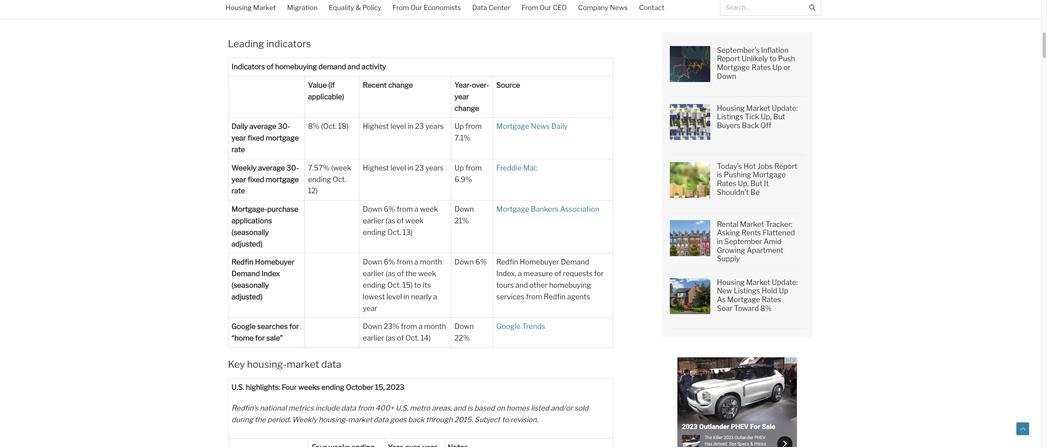 Task type: describe. For each thing, give the bounding box(es) containing it.
21%
[[455, 217, 469, 225]]

unlikely
[[742, 55, 768, 63]]

a for down 22%
[[419, 323, 423, 331]]

u.s. highlights: four weeks ending october 15, 2023
[[232, 384, 405, 392]]

hot
[[744, 162, 756, 171]]

mortgage-
[[232, 205, 267, 214]]

"home
[[232, 334, 254, 343]]

google for google trends
[[496, 323, 521, 331]]

highest for 8% (oct. 18)
[[363, 122, 389, 131]]

requests
[[563, 270, 593, 278]]

400+
[[375, 405, 394, 413]]

sold
[[574, 405, 589, 413]]

equality & policy link
[[323, 0, 387, 17]]

down for down 6%
[[455, 258, 474, 267]]

include
[[315, 405, 340, 413]]

average for daily
[[250, 122, 276, 131]]

september's
[[717, 46, 760, 54]]

from our ceo link
[[516, 0, 573, 17]]

inflation
[[761, 46, 789, 54]]

and for redfin's national metrics include data from 400+ u.s. metro areas, and is based on homes listed and/or sold during the period. weekly housing-market data goes back through 2015. subject to revision.
[[453, 405, 466, 413]]

7.57% (week ending oct. 12)
[[308, 164, 351, 195]]

push
[[778, 55, 795, 63]]

back
[[408, 416, 424, 425]]

years for up from 6.9%
[[426, 164, 444, 172]]

years for up from 7.1%
[[426, 122, 444, 131]]

earlier for ending
[[363, 270, 384, 278]]

year-
[[455, 81, 472, 89]]

revision.
[[510, 416, 538, 425]]

from inside "down 6% from a week earlier (as of week ending oct. 13)"
[[397, 205, 413, 214]]

level for 7.57% (week ending oct. 12)
[[391, 164, 406, 172]]

15,
[[375, 384, 385, 392]]

source
[[496, 81, 520, 89]]

mac
[[523, 164, 538, 172]]

23 for up from 7.1%
[[415, 122, 424, 131]]

amid
[[764, 238, 782, 246]]

(seasonally inside the redfin homebuyer demand index (seasonally adjusted)
[[232, 281, 269, 290]]

earlier for oct.
[[363, 217, 384, 225]]

the inside down 6% from a month earlier (as of the week ending oct. 15) to its lowest level in nearly a year
[[405, 270, 417, 278]]

level for 8% (oct. 18)
[[391, 122, 406, 131]]

up inside up from 6.9%
[[455, 164, 464, 172]]

daily inside daily average 30- year fixed mortgage rate
[[232, 122, 248, 131]]

adjusted) inside mortgage-purchase applications (seasonally adjusted)
[[232, 240, 263, 248]]

8% (oct. 18)
[[308, 122, 349, 131]]

0 vertical spatial 8%
[[308, 122, 320, 131]]

oct. inside 7.57% (week ending oct. 12)
[[333, 175, 346, 184]]

0 horizontal spatial market
[[287, 359, 319, 371]]

equality
[[329, 4, 354, 12]]

redfin's
[[232, 405, 258, 413]]

the inside redfin's national metrics include data from 400+ u.s. metro areas, and is based on homes listed and/or sold during the period. weekly housing-market data goes back through 2015. subject to revision.
[[255, 416, 266, 425]]

housing market update: new listings hold up as mortgage rates soar toward 8%
[[717, 279, 798, 313]]

but inside "housing market update: listings tick up, but buyers back off"
[[773, 113, 785, 121]]

ad region
[[677, 358, 797, 448]]

from our ceo
[[522, 4, 567, 12]]

off
[[761, 121, 772, 130]]

in inside down 6% from a month earlier (as of the week ending oct. 15) to its lowest level in nearly a year
[[404, 293, 409, 301]]

week inside down 6% from a month earlier (as of the week ending oct. 15) to its lowest level in nearly a year
[[418, 270, 436, 278]]

rental market tracker: asking rents flattened in september amid growing apartment supply
[[717, 220, 795, 263]]

searches
[[257, 323, 288, 331]]

of right indicators
[[267, 63, 274, 71]]

supply
[[717, 255, 740, 263]]

ending inside "down 6% from a week earlier (as of week ending oct. 13)"
[[363, 228, 386, 237]]

tracker:
[[766, 220, 793, 229]]

down 6% from a week earlier (as of week ending oct. 13)
[[363, 205, 438, 237]]

company news
[[578, 4, 628, 12]]

2 vertical spatial for
[[255, 334, 265, 343]]

8% inside the housing market update: new listings hold up as mortgage rates soar toward 8%
[[760, 305, 772, 313]]

fixed for weekly
[[248, 175, 264, 184]]

1 vertical spatial week
[[405, 217, 424, 225]]

homebuyer for index,
[[520, 258, 559, 267]]

based
[[474, 405, 495, 413]]

mortgage-purchase applications (seasonally adjusted)
[[232, 205, 298, 248]]

asking
[[717, 229, 740, 237]]

highest for 7.57% (week ending oct. 12)
[[363, 164, 389, 172]]

30- for weekly average 30- year fixed mortgage rate
[[287, 164, 299, 172]]

recent
[[363, 81, 387, 89]]

year inside the year-over- year change
[[455, 93, 469, 101]]

of for down 6% from a week earlier (as of week ending oct. 13)
[[397, 217, 404, 225]]

update: for up
[[772, 279, 798, 287]]

2023
[[386, 384, 405, 392]]

0 vertical spatial change
[[388, 81, 413, 89]]

0 vertical spatial and
[[348, 63, 360, 71]]

migration link
[[282, 0, 323, 17]]

listings inside the housing market update: new listings hold up as mortgage rates soar toward 8%
[[734, 287, 760, 296]]

lowest
[[363, 293, 385, 301]]

2 vertical spatial data
[[374, 416, 389, 425]]

news for company
[[610, 4, 628, 12]]

oct. inside "down 6% from a week earlier (as of week ending oct. 13)"
[[387, 228, 401, 237]]

indicators of homebuying demand and activity
[[232, 63, 386, 71]]

market for rental market tracker: asking rents flattened in september amid growing apartment supply
[[740, 220, 764, 229]]

update: for but
[[772, 104, 798, 113]]

leading indicators
[[228, 38, 311, 50]]

search image
[[809, 4, 816, 11]]

18)
[[338, 122, 349, 131]]

and for redfin homebuyer demand index, a measure of requests for tours and other homebuying services from redfin agents
[[516, 281, 528, 290]]

other
[[530, 281, 548, 290]]

u.s. inside redfin's national metrics include data from 400+ u.s. metro areas, and is based on homes listed and/or sold during the period. weekly housing-market data goes back through 2015. subject to revision.
[[396, 405, 408, 413]]

7.1%
[[455, 134, 470, 142]]

fixed for daily
[[248, 134, 264, 142]]

(if
[[328, 81, 335, 89]]

highlights:
[[246, 384, 280, 392]]

demand for adjusted)
[[232, 270, 260, 278]]

(oct.
[[321, 122, 337, 131]]

up inside up from 7.1%
[[455, 122, 464, 131]]

weekly inside redfin's national metrics include data from 400+ u.s. metro areas, and is based on homes listed and/or sold during the period. weekly housing-market data goes back through 2015. subject to revision.
[[292, 416, 317, 425]]

(week
[[331, 164, 351, 172]]

&
[[356, 4, 361, 12]]

from inside redfin homebuyer demand index, a measure of requests for tours and other homebuying services from redfin agents
[[526, 293, 542, 301]]

year inside "weekly average 30- year fixed mortgage rate"
[[232, 175, 246, 184]]

sale"
[[266, 334, 283, 343]]

a inside redfin homebuyer demand index, a measure of requests for tours and other homebuying services from redfin agents
[[518, 270, 522, 278]]

mortgage inside september's inflation report unlikely to push mortgage rates up or down
[[717, 63, 750, 72]]

trends
[[522, 323, 545, 331]]

from our economists
[[393, 4, 461, 12]]

index,
[[496, 270, 516, 278]]

2 horizontal spatial redfin
[[544, 293, 566, 301]]

housing for housing market
[[226, 4, 252, 12]]

down for down 22%
[[455, 323, 474, 331]]

data center link
[[467, 0, 516, 17]]

indicators
[[232, 63, 265, 71]]

pushing
[[724, 171, 751, 179]]

purchase
[[267, 205, 298, 214]]

buyers
[[717, 121, 741, 130]]

down 23% from a month earlier (as of oct. 14)
[[363, 323, 446, 343]]

demand
[[319, 63, 346, 71]]

homes
[[507, 405, 529, 413]]

from inside down 6% from a month earlier (as of the week ending oct. 15) to its lowest level in nearly a year
[[397, 258, 413, 267]]

a for down 6%
[[415, 258, 418, 267]]

contact
[[639, 4, 664, 12]]

month for 14)
[[424, 323, 446, 331]]

for inside redfin homebuyer demand index, a measure of requests for tours and other homebuying services from redfin agents
[[594, 270, 604, 278]]

report inside september's inflation report unlikely to push mortgage rates up or down
[[717, 55, 740, 63]]

demand for measure
[[561, 258, 589, 267]]

four
[[282, 384, 297, 392]]

to inside down 6% from a month earlier (as of the week ending oct. 15) to its lowest level in nearly a year
[[414, 281, 421, 290]]

leading
[[228, 38, 264, 50]]

a for down 21%
[[415, 205, 418, 214]]

areas,
[[432, 405, 452, 413]]

earlier inside down 23% from a month earlier (as of oct. 14)
[[363, 334, 384, 343]]

ending inside 7.57% (week ending oct. 12)
[[308, 175, 331, 184]]

from our economists link
[[387, 0, 467, 17]]

key housing-market data
[[228, 359, 341, 371]]

0 horizontal spatial u.s.
[[232, 384, 244, 392]]

be
[[751, 188, 760, 197]]

during
[[232, 416, 253, 425]]

average for weekly
[[258, 164, 285, 172]]

ending inside down 6% from a month earlier (as of the week ending oct. 15) to its lowest level in nearly a year
[[363, 281, 386, 290]]

6% for week
[[384, 205, 395, 214]]

economists
[[424, 4, 461, 12]]

activity
[[362, 63, 386, 71]]

of inside redfin homebuyer demand index, a measure of requests for tours and other homebuying services from redfin agents
[[554, 270, 561, 278]]

company news link
[[573, 0, 633, 17]]

is inside today's hot jobs report is pushing mortgage rates up, but it shouldn't be
[[717, 171, 722, 179]]

weekly inside "weekly average 30- year fixed mortgage rate"
[[232, 164, 257, 172]]



Task type: locate. For each thing, give the bounding box(es) containing it.
and up services
[[516, 281, 528, 290]]

ceo
[[553, 4, 567, 12]]

oct. down '(week'
[[333, 175, 346, 184]]

(as inside "down 6% from a week earlier (as of week ending oct. 13)"
[[386, 217, 395, 225]]

soar
[[717, 305, 733, 313]]

mortgage for weekly average 30- year fixed mortgage rate
[[266, 175, 299, 184]]

up from 7.1%
[[455, 122, 482, 142]]

rate for daily average 30- year fixed mortgage rate
[[232, 146, 245, 154]]

tours
[[496, 281, 514, 290]]

month up its
[[420, 258, 442, 267]]

highest level in 23 years for up from 7.1%
[[363, 122, 445, 131]]

up right the 'hold'
[[779, 287, 788, 296]]

rates inside the housing market update: new listings hold up as mortgage rates soar toward 8%
[[762, 296, 781, 304]]

rate inside daily average 30- year fixed mortgage rate
[[232, 146, 245, 154]]

homebuyer up index
[[255, 258, 295, 267]]

6.9%
[[455, 175, 472, 184]]

1 vertical spatial mortgage
[[266, 175, 299, 184]]

from up 7.1%
[[466, 122, 482, 131]]

for left sale"
[[255, 334, 265, 343]]

u.s.
[[232, 384, 244, 392], [396, 405, 408, 413]]

homebuyer up measure
[[520, 258, 559, 267]]

market for housing market update: new listings hold up as mortgage rates soar toward 8%
[[746, 279, 770, 287]]

6%
[[384, 205, 395, 214], [384, 258, 395, 267], [475, 258, 487, 267]]

1 mortgage from the top
[[266, 134, 299, 142]]

freddie mac link
[[496, 164, 538, 172]]

in inside rental market tracker: asking rents flattened in september amid growing apartment supply
[[717, 238, 723, 246]]

years left up from 6.9%
[[426, 164, 444, 172]]

key
[[228, 359, 245, 371]]

2 update: from the top
[[772, 279, 798, 287]]

0 vertical spatial housing-
[[247, 359, 287, 371]]

market
[[287, 359, 319, 371], [348, 416, 372, 425]]

highest level in 23 years for up from 6.9%
[[363, 164, 444, 172]]

up from 6.9%
[[455, 164, 482, 184]]

oct. inside down 23% from a month earlier (as of oct. 14)
[[405, 334, 419, 343]]

2 vertical spatial housing
[[717, 279, 745, 287]]

news for mortgage
[[531, 122, 550, 131]]

for right searches
[[289, 323, 299, 331]]

ending left '13)'
[[363, 228, 386, 237]]

average inside "weekly average 30- year fixed mortgage rate"
[[258, 164, 285, 172]]

weekly down metrics
[[292, 416, 317, 425]]

1 vertical spatial the
[[255, 416, 266, 425]]

of up 15)
[[397, 270, 404, 278]]

None search field
[[720, 0, 821, 16]]

1 vertical spatial and
[[516, 281, 528, 290]]

(as inside down 6% from a month earlier (as of the week ending oct. 15) to its lowest level in nearly a year
[[386, 270, 395, 278]]

housing up 'new'
[[717, 279, 745, 287]]

2 (seasonally from the top
[[232, 281, 269, 290]]

down inside september's inflation report unlikely to push mortgage rates up or down
[[717, 72, 736, 80]]

0 vertical spatial highest level in 23 years
[[363, 122, 445, 131]]

1 vertical spatial (as
[[386, 270, 395, 278]]

up, inside "housing market update: listings tick up, but buyers back off"
[[761, 113, 772, 121]]

metro
[[410, 405, 430, 413]]

from up 15)
[[397, 258, 413, 267]]

demand left index
[[232, 270, 260, 278]]

0 vertical spatial to
[[770, 55, 777, 63]]

from inside up from 7.1%
[[466, 122, 482, 131]]

google inside the google searches for "home for sale"
[[232, 323, 256, 331]]

0 vertical spatial 30-
[[278, 122, 290, 131]]

from inside redfin's national metrics include data from 400+ u.s. metro areas, and is based on homes listed and/or sold during the period. weekly housing-market data goes back through 2015. subject to revision.
[[358, 405, 374, 413]]

2 adjusted) from the top
[[232, 293, 263, 301]]

down inside "down 6% from a week earlier (as of week ending oct. 13)"
[[363, 205, 382, 214]]

weeks
[[298, 384, 320, 392]]

30- inside daily average 30- year fixed mortgage rate
[[278, 122, 290, 131]]

rates for to
[[752, 63, 771, 72]]

change inside the year-over- year change
[[455, 104, 479, 113]]

subject
[[475, 416, 500, 425]]

2 years from the top
[[426, 164, 444, 172]]

rates down unlikely
[[752, 63, 771, 72]]

6% inside "down 6% from a week earlier (as of week ending oct. 13)"
[[384, 205, 395, 214]]

30- for daily average 30- year fixed mortgage rate
[[278, 122, 290, 131]]

1 horizontal spatial u.s.
[[396, 405, 408, 413]]

2 google from the left
[[496, 323, 521, 331]]

1 vertical spatial level
[[391, 164, 406, 172]]

our for ceo
[[540, 4, 551, 12]]

0 vertical spatial listings
[[717, 113, 743, 121]]

of
[[267, 63, 274, 71], [397, 217, 404, 225], [397, 270, 404, 278], [554, 270, 561, 278], [397, 334, 404, 343]]

2 vertical spatial rates
[[762, 296, 781, 304]]

of for down 23% from a month earlier (as of oct. 14)
[[397, 334, 404, 343]]

down inside down 23% from a month earlier (as of oct. 14)
[[363, 323, 382, 331]]

redfin
[[232, 258, 253, 267], [496, 258, 518, 267], [544, 293, 566, 301]]

from for from our ceo
[[522, 4, 538, 12]]

1 adjusted) from the top
[[232, 240, 263, 248]]

1 horizontal spatial change
[[455, 104, 479, 113]]

level
[[391, 122, 406, 131], [391, 164, 406, 172], [387, 293, 402, 301]]

demand inside the redfin homebuyer demand index (seasonally adjusted)
[[232, 270, 260, 278]]

listings up buyers
[[717, 113, 743, 121]]

0 vertical spatial weekly
[[232, 164, 257, 172]]

u.s. up goes
[[396, 405, 408, 413]]

up up 7.1%
[[455, 122, 464, 131]]

to down on
[[502, 416, 509, 425]]

hold
[[762, 287, 777, 296]]

month
[[420, 258, 442, 267], [424, 323, 446, 331]]

0 horizontal spatial news
[[531, 122, 550, 131]]

1 horizontal spatial market
[[348, 416, 372, 425]]

market inside "housing market update: listings tick up, but buyers back off"
[[746, 104, 770, 113]]

level inside down 6% from a month earlier (as of the week ending oct. 15) to its lowest level in nearly a year
[[387, 293, 402, 301]]

housing for housing market update: new listings hold up as mortgage rates soar toward 8%
[[717, 279, 745, 287]]

1 daily from the left
[[232, 122, 248, 131]]

listed
[[531, 405, 549, 413]]

0 horizontal spatial and
[[348, 63, 360, 71]]

is
[[717, 171, 722, 179], [467, 405, 473, 413]]

from for from our economists
[[393, 4, 409, 12]]

today's hot jobs report is pushing mortgage rates up, but it shouldn't be
[[717, 162, 798, 197]]

rental
[[717, 220, 739, 229]]

1 our from the left
[[411, 4, 422, 12]]

up, down pushing in the top right of the page
[[738, 180, 749, 188]]

0 vertical spatial data
[[321, 359, 341, 371]]

1 horizontal spatial redfin
[[496, 258, 518, 267]]

october
[[346, 384, 374, 392]]

down for down 6% from a week earlier (as of week ending oct. 13)
[[363, 205, 382, 214]]

from right 23%
[[401, 323, 417, 331]]

1 earlier from the top
[[363, 217, 384, 225]]

earlier
[[363, 217, 384, 225], [363, 270, 384, 278], [363, 334, 384, 343]]

rates inside today's hot jobs report is pushing mortgage rates up, but it shouldn't be
[[717, 180, 737, 188]]

1 vertical spatial 23
[[415, 164, 424, 172]]

2 vertical spatial (as
[[386, 334, 395, 343]]

1 vertical spatial average
[[258, 164, 285, 172]]

market up weeks
[[287, 359, 319, 371]]

of for down 6% from a month earlier (as of the week ending oct. 15) to its lowest level in nearly a year
[[397, 270, 404, 278]]

8% down the 'hold'
[[760, 305, 772, 313]]

market for housing market update: listings tick up, but buyers back off
[[746, 104, 770, 113]]

fixed
[[248, 134, 264, 142], [248, 175, 264, 184]]

to left its
[[414, 281, 421, 290]]

redfin homebuyer demand index, a measure of requests for tours and other homebuying services from redfin agents
[[496, 258, 604, 301]]

market down october
[[348, 416, 372, 425]]

market inside redfin's national metrics include data from 400+ u.s. metro areas, and is based on homes listed and/or sold during the period. weekly housing-market data goes back through 2015. subject to revision.
[[348, 416, 372, 425]]

market up rents at the bottom
[[740, 220, 764, 229]]

data down 400+
[[374, 416, 389, 425]]

of down 23%
[[397, 334, 404, 343]]

rate
[[232, 146, 245, 154], [232, 187, 245, 195]]

years left up from 7.1%
[[426, 122, 444, 131]]

0 vertical spatial years
[[426, 122, 444, 131]]

0 horizontal spatial homebuying
[[275, 63, 317, 71]]

housing for housing market update: listings tick up, but buyers back off
[[717, 104, 745, 113]]

agents
[[567, 293, 590, 301]]

rates
[[752, 63, 771, 72], [717, 180, 737, 188], [762, 296, 781, 304]]

12)
[[308, 187, 318, 195]]

1 vertical spatial listings
[[734, 287, 760, 296]]

1 horizontal spatial for
[[289, 323, 299, 331]]

market up leading indicators
[[253, 4, 276, 12]]

1 vertical spatial u.s.
[[396, 405, 408, 413]]

year inside daily average 30- year fixed mortgage rate
[[232, 134, 246, 142]]

but inside today's hot jobs report is pushing mortgage rates up, but it shouldn't be
[[751, 180, 763, 188]]

weekly
[[232, 164, 257, 172], [292, 416, 317, 425]]

rate inside "weekly average 30- year fixed mortgage rate"
[[232, 187, 245, 195]]

1 horizontal spatial google
[[496, 323, 521, 331]]

1 vertical spatial housing
[[717, 104, 745, 113]]

for
[[594, 270, 604, 278], [289, 323, 299, 331], [255, 334, 265, 343]]

0 vertical spatial but
[[773, 113, 785, 121]]

mortgage bankers association link
[[496, 205, 599, 214]]

to inside september's inflation report unlikely to push mortgage rates up or down
[[770, 55, 777, 63]]

1 horizontal spatial homebuyer
[[520, 258, 559, 267]]

month for week
[[420, 258, 442, 267]]

Search... search field
[[721, 0, 805, 15]]

1 vertical spatial housing-
[[319, 416, 348, 425]]

30- inside "weekly average 30- year fixed mortgage rate"
[[287, 164, 299, 172]]

demand up requests
[[561, 258, 589, 267]]

homebuying down requests
[[549, 281, 591, 290]]

0 vertical spatial rates
[[752, 63, 771, 72]]

1 horizontal spatial 8%
[[760, 305, 772, 313]]

1 vertical spatial highest
[[363, 164, 389, 172]]

1 vertical spatial highest level in 23 years
[[363, 164, 444, 172]]

1 homebuyer from the left
[[255, 258, 295, 267]]

it
[[764, 180, 769, 188]]

mortgage inside the housing market update: new listings hold up as mortgage rates soar toward 8%
[[727, 296, 760, 304]]

metrics
[[288, 405, 314, 413]]

weekly down daily average 30- year fixed mortgage rate
[[232, 164, 257, 172]]

national
[[260, 405, 287, 413]]

and
[[348, 63, 360, 71], [516, 281, 528, 290], [453, 405, 466, 413]]

housing inside the housing market update: new listings hold up as mortgage rates soar toward 8%
[[717, 279, 745, 287]]

adjusted) down index
[[232, 293, 263, 301]]

1 vertical spatial up,
[[738, 180, 749, 188]]

0 vertical spatial report
[[717, 55, 740, 63]]

is inside redfin's national metrics include data from 400+ u.s. metro areas, and is based on homes listed and/or sold during the period. weekly housing-market data goes back through 2015. subject to revision.
[[467, 405, 473, 413]]

2 rate from the top
[[232, 187, 245, 195]]

of right measure
[[554, 270, 561, 278]]

3 earlier from the top
[[363, 334, 384, 343]]

market inside the housing market update: new listings hold up as mortgage rates soar toward 8%
[[746, 279, 770, 287]]

2 homebuyer from the left
[[520, 258, 559, 267]]

0 horizontal spatial weekly
[[232, 164, 257, 172]]

0 vertical spatial news
[[610, 4, 628, 12]]

1 horizontal spatial and
[[453, 405, 466, 413]]

down for down 23% from a month earlier (as of oct. 14)
[[363, 323, 382, 331]]

and up 2015.
[[453, 405, 466, 413]]

market up the 'hold'
[[746, 279, 770, 287]]

2 23 from the top
[[415, 164, 424, 172]]

goes
[[390, 416, 407, 425]]

jobs
[[758, 162, 773, 171]]

month inside down 23% from a month earlier (as of oct. 14)
[[424, 323, 446, 331]]

0 vertical spatial market
[[287, 359, 319, 371]]

down 6% from a month earlier (as of the week ending oct. 15) to its lowest level in nearly a year
[[363, 258, 442, 313]]

housing-
[[247, 359, 287, 371], [319, 416, 348, 425]]

1 vertical spatial to
[[414, 281, 421, 290]]

1 (as from the top
[[386, 217, 395, 225]]

average inside daily average 30- year fixed mortgage rate
[[250, 122, 276, 131]]

contact link
[[633, 0, 670, 17]]

earlier inside down 6% from a month earlier (as of the week ending oct. 15) to its lowest level in nearly a year
[[363, 270, 384, 278]]

8% left (oct.
[[308, 122, 320, 131]]

center
[[489, 4, 510, 12]]

is up 2015.
[[467, 405, 473, 413]]

(as for oct.
[[386, 217, 395, 225]]

report inside today's hot jobs report is pushing mortgage rates up, but it shouldn't be
[[774, 162, 798, 171]]

week up '13)'
[[405, 217, 424, 225]]

of inside down 23% from a month earlier (as of oct. 14)
[[397, 334, 404, 343]]

from up 6.9%
[[466, 164, 482, 172]]

1 vertical spatial homebuying
[[549, 281, 591, 290]]

but right tick
[[773, 113, 785, 121]]

1 horizontal spatial housing-
[[319, 416, 348, 425]]

mortgage inside today's hot jobs report is pushing mortgage rates up, but it shouldn't be
[[753, 171, 786, 179]]

market up tick
[[746, 104, 770, 113]]

1 vertical spatial report
[[774, 162, 798, 171]]

fixed inside daily average 30- year fixed mortgage rate
[[248, 134, 264, 142]]

1 vertical spatial rate
[[232, 187, 245, 195]]

down for down 6% from a month earlier (as of the week ending oct. 15) to its lowest level in nearly a year
[[363, 258, 382, 267]]

mortgage inside "weekly average 30- year fixed mortgage rate"
[[266, 175, 299, 184]]

our for economists
[[411, 4, 422, 12]]

2 from from the left
[[522, 4, 538, 12]]

6% inside down 6% from a month earlier (as of the week ending oct. 15) to its lowest level in nearly a year
[[384, 258, 395, 267]]

3 (as from the top
[[386, 334, 395, 343]]

1 horizontal spatial homebuying
[[549, 281, 591, 290]]

association
[[560, 205, 599, 214]]

0 horizontal spatial report
[[717, 55, 740, 63]]

(seasonally down applications on the left of page
[[232, 228, 269, 237]]

homebuying down indicators
[[275, 63, 317, 71]]

and inside redfin homebuyer demand index, a measure of requests for tours and other homebuying services from redfin agents
[[516, 281, 528, 290]]

down inside down 6% from a month earlier (as of the week ending oct. 15) to its lowest level in nearly a year
[[363, 258, 382, 267]]

0 vertical spatial up,
[[761, 113, 772, 121]]

redfin inside the redfin homebuyer demand index (seasonally adjusted)
[[232, 258, 253, 267]]

data up u.s. highlights: four weeks ending october 15, 2023
[[321, 359, 341, 371]]

1 vertical spatial 8%
[[760, 305, 772, 313]]

0 vertical spatial 23
[[415, 122, 424, 131]]

month up 14)
[[424, 323, 446, 331]]

down 22%
[[455, 323, 474, 343]]

oct. left '13)'
[[387, 228, 401, 237]]

0 horizontal spatial but
[[751, 180, 763, 188]]

up up 6.9%
[[455, 164, 464, 172]]

data right include
[[341, 405, 356, 413]]

housing inside "housing market update: listings tick up, but buyers back off"
[[717, 104, 745, 113]]

fixed inside "weekly average 30- year fixed mortgage rate"
[[248, 175, 264, 184]]

google for google searches for "home for sale"
[[232, 323, 256, 331]]

report right jobs
[[774, 162, 798, 171]]

0 vertical spatial homebuying
[[275, 63, 317, 71]]

update: inside the housing market update: new listings hold up as mortgage rates soar toward 8%
[[772, 279, 798, 287]]

week left down 21%
[[420, 205, 438, 214]]

from left ceo
[[522, 4, 538, 12]]

1 vertical spatial demand
[[232, 270, 260, 278]]

(seasonally down index
[[232, 281, 269, 290]]

redfin homebuyer demand index (seasonally adjusted)
[[232, 258, 295, 301]]

2 highest from the top
[[363, 164, 389, 172]]

adjusted) inside the redfin homebuyer demand index (seasonally adjusted)
[[232, 293, 263, 301]]

2 daily from the left
[[551, 122, 568, 131]]

measure
[[524, 270, 553, 278]]

14)
[[421, 334, 431, 343]]

bankers
[[531, 205, 559, 214]]

housing- inside redfin's national metrics include data from 400+ u.s. metro areas, and is based on homes listed and/or sold during the period. weekly housing-market data goes back through 2015. subject to revision.
[[319, 416, 348, 425]]

through
[[426, 416, 453, 425]]

2 vertical spatial and
[[453, 405, 466, 413]]

redfin for redfin homebuyer demand index, a measure of requests for tours and other homebuying services from redfin agents
[[496, 258, 518, 267]]

to down inflation on the right top of the page
[[770, 55, 777, 63]]

ending up lowest
[[363, 281, 386, 290]]

0 horizontal spatial housing-
[[247, 359, 287, 371]]

1 (seasonally from the top
[[232, 228, 269, 237]]

listings inside "housing market update: listings tick up, but buyers back off"
[[717, 113, 743, 121]]

up inside the housing market update: new listings hold up as mortgage rates soar toward 8%
[[779, 287, 788, 296]]

0 vertical spatial housing
[[226, 4, 252, 12]]

rates up shouldn't
[[717, 180, 737, 188]]

earlier inside "down 6% from a week earlier (as of week ending oct. 13)"
[[363, 217, 384, 225]]

highest level in 23 years
[[363, 122, 445, 131], [363, 164, 444, 172]]

1 rate from the top
[[232, 146, 245, 154]]

growing
[[717, 246, 745, 255]]

up inside september's inflation report unlikely to push mortgage rates up or down
[[773, 63, 782, 72]]

rates for is
[[717, 180, 737, 188]]

1 horizontal spatial news
[[610, 4, 628, 12]]

1 vertical spatial for
[[289, 323, 299, 331]]

year
[[455, 93, 469, 101], [232, 134, 246, 142], [232, 175, 246, 184], [363, 305, 377, 313]]

0 horizontal spatial 8%
[[308, 122, 320, 131]]

homebuyer for index
[[255, 258, 295, 267]]

(seasonally inside mortgage-purchase applications (seasonally adjusted)
[[232, 228, 269, 237]]

to
[[770, 55, 777, 63], [414, 281, 421, 290], [502, 416, 509, 425]]

redfin for redfin homebuyer demand index (seasonally adjusted)
[[232, 258, 253, 267]]

a
[[415, 205, 418, 214], [415, 258, 418, 267], [518, 270, 522, 278], [433, 293, 437, 301], [419, 323, 423, 331]]

housing market link
[[220, 0, 282, 17]]

2 horizontal spatial for
[[594, 270, 604, 278]]

2 highest level in 23 years from the top
[[363, 164, 444, 172]]

applications
[[232, 217, 272, 225]]

oct. inside down 6% from a month earlier (as of the week ending oct. 15) to its lowest level in nearly a year
[[387, 281, 401, 290]]

1 vertical spatial (seasonally
[[232, 281, 269, 290]]

our left ceo
[[540, 4, 551, 12]]

equality & policy
[[329, 4, 381, 12]]

1 vertical spatial adjusted)
[[232, 293, 263, 301]]

0 horizontal spatial redfin
[[232, 258, 253, 267]]

1 vertical spatial years
[[426, 164, 444, 172]]

23%
[[384, 323, 399, 331]]

1 from from the left
[[393, 4, 409, 12]]

homebuyer inside redfin homebuyer demand index, a measure of requests for tours and other homebuying services from redfin agents
[[520, 258, 559, 267]]

value (if applicable)
[[308, 81, 344, 101]]

to inside redfin's national metrics include data from 400+ u.s. metro areas, and is based on homes listed and/or sold during the period. weekly housing-market data goes back through 2015. subject to revision.
[[502, 416, 509, 425]]

highest right '(week'
[[363, 164, 389, 172]]

0 vertical spatial the
[[405, 270, 417, 278]]

23 for up from 6.9%
[[415, 164, 424, 172]]

7.57%
[[308, 164, 330, 172]]

index
[[262, 270, 280, 278]]

2 our from the left
[[540, 4, 551, 12]]

from inside up from 6.9%
[[466, 164, 482, 172]]

0 vertical spatial for
[[594, 270, 604, 278]]

homebuying inside redfin homebuyer demand index, a measure of requests for tours and other homebuying services from redfin agents
[[549, 281, 591, 290]]

our left economists
[[411, 4, 422, 12]]

housing- up highlights:
[[247, 359, 287, 371]]

is down today's
[[717, 171, 722, 179]]

year inside down 6% from a month earlier (as of the week ending oct. 15) to its lowest level in nearly a year
[[363, 305, 377, 313]]

0 vertical spatial (as
[[386, 217, 395, 225]]

0 horizontal spatial our
[[411, 4, 422, 12]]

data
[[321, 359, 341, 371], [341, 405, 356, 413], [374, 416, 389, 425]]

applicable)
[[308, 93, 344, 101]]

rates down the 'hold'
[[762, 296, 781, 304]]

down
[[717, 72, 736, 80], [363, 205, 382, 214], [455, 205, 474, 214], [363, 258, 382, 267], [455, 258, 474, 267], [363, 323, 382, 331], [455, 323, 474, 331]]

up, inside today's hot jobs report is pushing mortgage rates up, but it shouldn't be
[[738, 180, 749, 188]]

homebuyer inside the redfin homebuyer demand index (seasonally adjusted)
[[255, 258, 295, 267]]

0 horizontal spatial change
[[388, 81, 413, 89]]

month inside down 6% from a month earlier (as of the week ending oct. 15) to its lowest level in nearly a year
[[420, 258, 442, 267]]

change down year-
[[455, 104, 479, 113]]

oct. left 14)
[[405, 334, 419, 343]]

oct. left 15)
[[387, 281, 401, 290]]

of inside down 6% from a month earlier (as of the week ending oct. 15) to its lowest level in nearly a year
[[397, 270, 404, 278]]

market for housing market
[[253, 4, 276, 12]]

0 vertical spatial highest
[[363, 122, 389, 131]]

back
[[742, 121, 759, 130]]

1 vertical spatial change
[[455, 104, 479, 113]]

23
[[415, 122, 424, 131], [415, 164, 424, 172]]

mortgage inside daily average 30- year fixed mortgage rate
[[266, 134, 299, 142]]

down 21%
[[455, 205, 474, 225]]

from right policy
[[393, 4, 409, 12]]

2 vertical spatial week
[[418, 270, 436, 278]]

0 horizontal spatial the
[[255, 416, 266, 425]]

1 horizontal spatial weekly
[[292, 416, 317, 425]]

housing market update: listings tick up, but buyers back off
[[717, 104, 798, 130]]

services
[[496, 293, 524, 301]]

period.
[[267, 416, 291, 425]]

u.s. up redfin's
[[232, 384, 244, 392]]

nearly
[[411, 293, 432, 301]]

up,
[[761, 113, 772, 121], [738, 180, 749, 188]]

2 horizontal spatial to
[[770, 55, 777, 63]]

of up '13)'
[[397, 217, 404, 225]]

1 vertical spatial update:
[[772, 279, 798, 287]]

1 update: from the top
[[772, 104, 798, 113]]

listings up toward
[[734, 287, 760, 296]]

a inside "down 6% from a week earlier (as of week ending oct. 13)"
[[415, 205, 418, 214]]

0 vertical spatial week
[[420, 205, 438, 214]]

update: inside "housing market update: listings tick up, but buyers back off"
[[772, 104, 798, 113]]

0 horizontal spatial daily
[[232, 122, 248, 131]]

1 vertical spatial month
[[424, 323, 446, 331]]

1 vertical spatial rates
[[717, 180, 737, 188]]

1 years from the top
[[426, 122, 444, 131]]

1 horizontal spatial daily
[[551, 122, 568, 131]]

0 horizontal spatial is
[[467, 405, 473, 413]]

new
[[717, 287, 732, 296]]

highest right 18)
[[363, 122, 389, 131]]

1 highest level in 23 years from the top
[[363, 122, 445, 131]]

from inside down 23% from a month earlier (as of oct. 14)
[[401, 323, 417, 331]]

rates inside september's inflation report unlikely to push mortgage rates up or down
[[752, 63, 771, 72]]

1 horizontal spatial our
[[540, 4, 551, 12]]

housing up buyers
[[717, 104, 745, 113]]

market inside rental market tracker: asking rents flattened in september amid growing apartment supply
[[740, 220, 764, 229]]

policy
[[362, 4, 381, 12]]

report down the september's
[[717, 55, 740, 63]]

from left 400+
[[358, 405, 374, 413]]

0 vertical spatial (seasonally
[[232, 228, 269, 237]]

week up its
[[418, 270, 436, 278]]

0 horizontal spatial from
[[393, 4, 409, 12]]

up left or
[[773, 63, 782, 72]]

adjusted) down applications on the left of page
[[232, 240, 263, 248]]

2015.
[[454, 416, 473, 425]]

up, up off
[[761, 113, 772, 121]]

the down national
[[255, 416, 266, 425]]

market inside housing market link
[[253, 4, 276, 12]]

(as inside down 23% from a month earlier (as of oct. 14)
[[386, 334, 395, 343]]

1 vertical spatial 30-
[[287, 164, 299, 172]]

0 horizontal spatial demand
[[232, 270, 260, 278]]

from up '13)'
[[397, 205, 413, 214]]

1 vertical spatial data
[[341, 405, 356, 413]]

mortgage news daily
[[496, 122, 569, 131]]

change right recent
[[388, 81, 413, 89]]

and left activity
[[348, 63, 360, 71]]

housing up leading
[[226, 4, 252, 12]]

rate for weekly average 30- year fixed mortgage rate
[[232, 187, 245, 195]]

1 23 from the top
[[415, 122, 424, 131]]

mortgage for daily average 30- year fixed mortgage rate
[[266, 134, 299, 142]]

freddie mac
[[496, 164, 538, 172]]

2 (as from the top
[[386, 270, 395, 278]]

0 horizontal spatial homebuyer
[[255, 258, 295, 267]]

google left trends
[[496, 323, 521, 331]]

6% for the
[[384, 258, 395, 267]]

migration
[[287, 4, 318, 12]]

demand inside redfin homebuyer demand index, a measure of requests for tours and other homebuying services from redfin agents
[[561, 258, 589, 267]]

google up "home on the bottom of the page
[[232, 323, 256, 331]]

2 mortgage from the top
[[266, 175, 299, 184]]

1 fixed from the top
[[248, 134, 264, 142]]

1 horizontal spatial the
[[405, 270, 417, 278]]

2 fixed from the top
[[248, 175, 264, 184]]

ending up include
[[321, 384, 344, 392]]

change
[[388, 81, 413, 89], [455, 104, 479, 113]]

a inside down 23% from a month earlier (as of oct. 14)
[[419, 323, 423, 331]]

september
[[725, 238, 762, 246]]

from
[[466, 122, 482, 131], [466, 164, 482, 172], [397, 205, 413, 214], [397, 258, 413, 267], [526, 293, 542, 301], [401, 323, 417, 331], [358, 405, 374, 413]]

or
[[784, 63, 791, 72]]

housing- down include
[[319, 416, 348, 425]]

0 vertical spatial update:
[[772, 104, 798, 113]]

the up 15)
[[405, 270, 417, 278]]

2 earlier from the top
[[363, 270, 384, 278]]

1 google from the left
[[232, 323, 256, 331]]

13)
[[403, 228, 413, 237]]

1 vertical spatial earlier
[[363, 270, 384, 278]]

but up be
[[751, 180, 763, 188]]

(as for ending
[[386, 270, 395, 278]]

from down other
[[526, 293, 542, 301]]

redfin's national metrics include data from 400+ u.s. metro areas, and is based on homes listed and/or sold during the period. weekly housing-market data goes back through 2015. subject to revision.
[[232, 405, 589, 425]]

1 highest from the top
[[363, 122, 389, 131]]

down for down 21%
[[455, 205, 474, 214]]

ending down 7.57%
[[308, 175, 331, 184]]

for right requests
[[594, 270, 604, 278]]



Task type: vqa. For each thing, say whether or not it's contained in the screenshot.
rightmost beds
no



